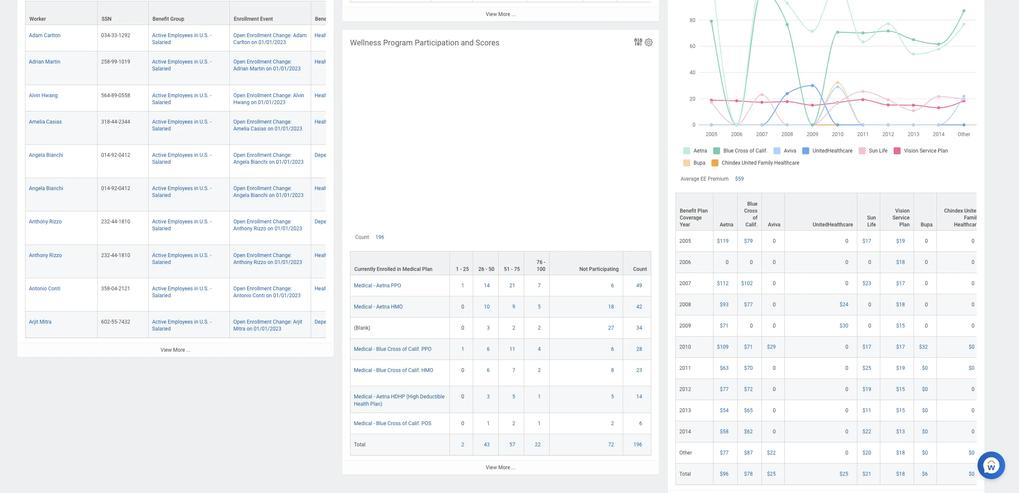 Task type: vqa. For each thing, say whether or not it's contained in the screenshot.
PROPERTY
no



Task type: locate. For each thing, give the bounding box(es) containing it.
casias down open enrollment change: alvin hwang on 01/01/2023
[[251, 126, 266, 132]]

total element
[[354, 459, 366, 467], [679, 469, 691, 477]]

medical inside the medical - aetna hdhp (high deductible health plan)
[[354, 413, 372, 419]]

$19 button
[[896, 238, 906, 245], [896, 365, 906, 372], [862, 386, 873, 393]]

fsa for 564-89-0558
[[341, 92, 350, 98]]

open enrollment change: arjit mitra on 01/01/2023 link
[[233, 317, 302, 332]]

salaried for adam carlton link's active employees in u.s. - salaried link
[[152, 39, 171, 45]]

0 horizontal spatial $25
[[767, 471, 776, 477]]

7 button down 100
[[538, 301, 542, 308]]

0 vertical spatial view more ... link
[[342, 7, 659, 21]]

hmo up "deductible" at the left bottom
[[421, 386, 433, 393]]

1 vertical spatial dependent care fsa
[[315, 219, 362, 225]]

adrian
[[29, 59, 44, 65], [233, 66, 248, 72]]

0 vertical spatial 14 button
[[484, 301, 491, 308]]

$25 inside row
[[862, 365, 871, 371]]

benefit inside benefit plan coverage year
[[680, 208, 696, 214]]

$25
[[862, 365, 871, 371], [767, 471, 776, 477], [840, 471, 848, 477]]

on inside open enrollment change: alvin hwang on 01/01/2023
[[251, 99, 257, 105]]

view more ... inside monthly benefit provider premiums element
[[486, 11, 516, 17]]

row containing 2007
[[675, 273, 1017, 294]]

5 change: from the top
[[273, 152, 292, 158]]

0 horizontal spatial 7 button
[[512, 386, 517, 393]]

employees enrolled in fsa element
[[17, 0, 507, 357]]

0 horizontal spatial view more ... link
[[17, 343, 334, 357]]

$25 button up $11
[[862, 365, 873, 372]]

0 horizontal spatial alvin
[[29, 92, 40, 98]]

2 44- from the top
[[111, 219, 119, 225]]

5 healthcare fsa from the top
[[315, 185, 350, 191]]

5 button
[[538, 323, 542, 329], [512, 412, 517, 419], [611, 412, 615, 419]]

$58
[[720, 429, 729, 435]]

of left "aviva" popup button
[[753, 215, 758, 221]]

2 for 2 button over 4 at bottom
[[538, 344, 541, 350]]

row containing blue cross of calif.
[[675, 193, 1017, 231]]

2 button down 9 button
[[512, 344, 517, 351]]

2 alvin from the left
[[293, 92, 304, 98]]

blue for 2
[[376, 439, 386, 445]]

$22 button up $20
[[862, 428, 873, 435]]

0 vertical spatial mitra
[[40, 319, 52, 325]]

open for alvin hwang link active employees in u.s. - salaried link
[[233, 92, 245, 98]]

01/01/2023 inside open enrollment change: adam carlton on 01/01/2023
[[258, 39, 286, 45]]

2 arjit from the left
[[293, 319, 302, 325]]

view more ... link inside monthly benefit provider premiums element
[[342, 7, 659, 21]]

8 salaried from the top
[[152, 259, 171, 265]]

dependent care fsa inside row
[[315, 319, 362, 325]]

1 vertical spatial ...
[[186, 347, 190, 353]]

2 vertical spatial dependent care fsa link
[[315, 317, 362, 325]]

1 vertical spatial casias
[[251, 126, 266, 132]]

on
[[251, 39, 257, 45], [266, 66, 272, 72], [251, 99, 257, 105], [268, 126, 273, 132], [269, 159, 275, 165], [269, 192, 275, 198], [268, 226, 273, 232], [268, 259, 273, 265], [266, 293, 272, 299], [247, 326, 252, 332]]

1 $15 from the top
[[896, 323, 905, 329]]

1 horizontal spatial view more ...
[[486, 11, 516, 17]]

premium
[[708, 176, 729, 182]]

employees for dependent's angela bianchi link
[[168, 152, 193, 158]]

0 horizontal spatial more
[[173, 347, 185, 353]]

$22 button right $87 button
[[767, 450, 777, 457]]

1 salaried from the top
[[152, 39, 171, 45]]

dependent care fsa for open enrollment change: arjit mitra on 01/01/2023
[[315, 319, 362, 325]]

ssn column header
[[98, 1, 149, 26]]

hwang up amelia casias link
[[42, 92, 58, 98]]

14 button down 23 button
[[636, 412, 643, 419]]

benefit group button
[[149, 1, 229, 25]]

medical - aetna hmo
[[354, 323, 403, 329]]

aetna inside the medical - aetna hdhp (high deductible health plan)
[[376, 413, 390, 419]]

enrollment for open enrollment change: adrian martin on 01/01/2023 link
[[247, 59, 272, 65]]

2 open enrollment change: angela bianchi on 01/01/2023 from the top
[[233, 185, 304, 198]]

1 open enrollment change: anthony rizzo on 01/01/2023 from the top
[[233, 219, 302, 232]]

hdhp
[[391, 413, 405, 419]]

cross left "aviva" popup button
[[744, 208, 758, 214]]

on inside the open enrollment change: arjit mitra on 01/01/2023
[[247, 326, 252, 332]]

... inside employees enrolled in fsa element
[[186, 347, 190, 353]]

plan left 1 - 25 popup button
[[422, 285, 432, 291]]

enrollment
[[234, 16, 259, 22], [247, 32, 272, 39], [247, 59, 272, 65], [247, 92, 272, 98], [247, 119, 272, 125], [247, 152, 272, 158], [247, 185, 272, 191], [247, 219, 272, 225], [247, 252, 272, 258], [247, 286, 272, 292], [247, 319, 272, 325]]

row containing 2005
[[675, 231, 1017, 252]]

2 for 2 button over the 72 button
[[611, 439, 614, 445]]

row containing amelia casias
[[25, 111, 507, 145]]

open inside open enrollment change: amelia casias on 01/01/2023
[[233, 119, 245, 125]]

5 healthcare fsa link from the top
[[315, 184, 350, 191]]

open inside open enrollment change: adrian martin on 01/01/2023
[[233, 59, 245, 65]]

more inside monthly benefit provider premiums element
[[498, 11, 510, 17]]

active for amelia casias link
[[152, 119, 166, 125]]

total element down medical - blue cross of calif. pos
[[354, 459, 366, 467]]

6 healthcare fsa from the top
[[315, 252, 350, 258]]

1 horizontal spatial hmo
[[421, 386, 433, 393]]

anthony rizzo link for dependent care fsa
[[29, 217, 62, 225]]

196 button right the 72 button
[[633, 460, 643, 467]]

7 change: from the top
[[273, 219, 292, 225]]

1 horizontal spatial martin
[[250, 66, 265, 72]]

- inside medical - blue cross of calif. pos link
[[373, 439, 375, 445]]

total element inside wellness program participation and scores element
[[354, 459, 366, 467]]

1 vertical spatial 196
[[633, 460, 642, 467]]

6 employees from the top
[[168, 185, 193, 191]]

adrian up open enrollment change: alvin hwang on 01/01/2023 link
[[233, 66, 248, 72]]

1 dependent from the top
[[315, 152, 340, 158]]

count up 49 button
[[633, 285, 647, 291]]

$71 up $70
[[744, 344, 753, 350]]

2008
[[679, 302, 691, 308]]

1 vertical spatial $22
[[767, 450, 776, 456]]

aetna down the enrolled
[[376, 302, 390, 308]]

1 vertical spatial open enrollment change: anthony rizzo on 01/01/2023 link
[[233, 250, 302, 265]]

open enrollment change: anthony rizzo on 01/01/2023 link for healthcare
[[233, 250, 302, 265]]

on inside open enrollment change: antonio conti on 01/01/2023
[[266, 293, 272, 299]]

row containing 2010
[[675, 337, 1017, 358]]

cross inside popup button
[[744, 208, 758, 214]]

open for active employees in u.s. - salaried link associated with the adrian martin link
[[233, 59, 245, 65]]

2 $15 from the top
[[896, 386, 905, 393]]

martin up open enrollment change: alvin hwang on 01/01/2023 link
[[250, 66, 265, 72]]

2 open enrollment change: anthony rizzo on 01/01/2023 link from the top
[[233, 250, 302, 265]]

medical inside popup button
[[402, 285, 421, 291]]

1 014- from the top
[[101, 152, 111, 158]]

view inside monthly benefit provider premiums element
[[486, 11, 497, 17]]

enrollment for open enrollment change: arjit mitra on 01/01/2023 link
[[247, 319, 272, 325]]

3 change: from the top
[[273, 92, 292, 98]]

calif. up medical - blue cross of calif. hmo link on the bottom
[[408, 365, 420, 371]]

4 $18 from the top
[[896, 471, 905, 477]]

open inside open enrollment change: alvin hwang on 01/01/2023
[[233, 92, 245, 98]]

1 vertical spatial 014-
[[101, 185, 111, 191]]

4 active from the top
[[152, 119, 166, 125]]

0 vertical spatial 0412
[[119, 152, 130, 158]]

$77 down $63 button
[[720, 386, 729, 393]]

change: inside open enrollment change: amelia casias on 01/01/2023
[[273, 119, 292, 125]]

5 active employees in u.s. - salaried from the top
[[152, 152, 211, 165]]

0 vertical spatial ppo
[[391, 302, 401, 308]]

14 button
[[484, 301, 491, 308], [636, 412, 643, 419]]

calif. inside blue cross of calif.
[[745, 222, 758, 228]]

10 u.s. from the top
[[200, 319, 209, 325]]

plan inside vision service plan
[[899, 222, 910, 228]]

change: inside open enrollment change: antonio conti on 01/01/2023
[[273, 286, 292, 292]]

1 0412 from the top
[[119, 152, 130, 158]]

adam down worker
[[29, 32, 43, 39]]

- inside the 76 - 100
[[544, 278, 545, 284]]

5 active from the top
[[152, 152, 166, 158]]

1 horizontal spatial total element
[[679, 469, 691, 477]]

2 for 2 button under 4 'button'
[[538, 386, 541, 393]]

blue up medical - blue cross of calif. hmo link on the bottom
[[376, 365, 386, 371]]

adrian martin
[[29, 59, 60, 65]]

76
[[537, 278, 542, 284]]

medical for medical - aetna hmo
[[354, 323, 372, 329]]

14 down 23 button
[[636, 413, 642, 419]]

3 employees from the top
[[168, 92, 193, 98]]

on inside open enrollment change: adrian martin on 01/01/2023
[[266, 66, 272, 72]]

antonio inside antonio conti link
[[29, 286, 47, 292]]

enrollment for open enrollment change: antonio conti on 01/01/2023 link
[[247, 286, 272, 292]]

chindex
[[944, 208, 963, 214]]

0 vertical spatial 014-
[[101, 152, 111, 158]]

1 horizontal spatial 14
[[636, 413, 642, 419]]

row containing 2006
[[675, 252, 1017, 273]]

medical for medical - blue cross of calif. hmo
[[354, 386, 372, 393]]

healthcare fsa link for open enrollment change: adam carlton on 01/01/2023
[[315, 31, 350, 39]]

open for active employees in u.s. - salaried link for angela bianchi link for healthcare
[[233, 185, 245, 191]]

$30
[[840, 323, 848, 329]]

0 vertical spatial 7
[[538, 302, 541, 308]]

dependent care fsa for open enrollment change: anthony rizzo on 01/01/2023
[[315, 219, 362, 225]]

view inside employees enrolled in fsa element
[[161, 347, 172, 353]]

5 salaried from the top
[[152, 159, 171, 165]]

2 up 57 "button"
[[512, 439, 515, 445]]

3 dependent care fsa link from the top
[[315, 317, 362, 325]]

0 vertical spatial 232-
[[101, 219, 111, 225]]

blue cross of calif.
[[744, 201, 758, 228]]

1 vertical spatial $15 button
[[896, 386, 906, 393]]

ssn button
[[98, 1, 148, 25]]

mitra inside the open enrollment change: arjit mitra on 01/01/2023
[[233, 326, 245, 332]]

21 button
[[509, 301, 517, 308]]

monthly benefit provider premiums element
[[342, 0, 1019, 21]]

6 healthcare fsa link from the top
[[315, 250, 350, 258]]

0 vertical spatial hmo
[[391, 323, 403, 329]]

0 vertical spatial adrian
[[29, 59, 44, 65]]

row containing medical - blue cross of calif. ppo
[[350, 358, 651, 379]]

$13
[[896, 429, 905, 435]]

2 3 from the top
[[487, 413, 490, 419]]

2007 element
[[679, 279, 691, 287]]

4 salaried from the top
[[152, 126, 171, 132]]

plan left aetna popup button
[[698, 208, 708, 214]]

21
[[509, 302, 515, 308]]

alvin up open enrollment change: amelia casias on 01/01/2023 link
[[293, 92, 304, 98]]

1 vertical spatial $77
[[720, 386, 729, 393]]

76 - 100 button
[[524, 271, 549, 294]]

of up medical - blue cross of calif. hmo link on the bottom
[[402, 365, 407, 371]]

of left pos
[[402, 439, 407, 445]]

1 horizontal spatial count
[[633, 285, 647, 291]]

blue down plan)
[[376, 439, 386, 445]]

4 healthcare fsa link from the top
[[315, 117, 350, 125]]

rizzo
[[49, 219, 62, 225], [254, 226, 266, 232], [49, 252, 62, 258], [254, 259, 266, 265]]

1 vertical spatial carlton
[[233, 39, 250, 45]]

cell
[[350, 0, 431, 2], [431, 0, 473, 2], [473, 0, 528, 2], [528, 0, 583, 2], [583, 0, 617, 2], [617, 0, 655, 2]]

2 active employees in u.s. - salaried link from the top
[[152, 57, 211, 72]]

$78
[[744, 471, 753, 477]]

$29 button
[[767, 344, 777, 351]]

blue left "aviva" popup button
[[747, 201, 758, 207]]

$71 button down $93 button at the bottom right
[[720, 323, 730, 329]]

3 active employees in u.s. - salaried from the top
[[152, 92, 211, 105]]

3 care from the top
[[341, 319, 351, 325]]

change: inside the open enrollment change: arjit mitra on 01/01/2023
[[273, 319, 292, 325]]

active for the adrian martin link
[[152, 59, 166, 65]]

1 angela bianchi from the top
[[29, 152, 63, 158]]

arjit inside the open enrollment change: arjit mitra on 01/01/2023
[[293, 319, 302, 325]]

more inside employees enrolled in fsa element
[[173, 347, 185, 353]]

14 down 26 - 50
[[484, 302, 490, 308]]

9 change: from the top
[[273, 286, 292, 292]]

of down medical - blue cross of calif. ppo
[[402, 386, 407, 393]]

$6
[[922, 471, 928, 477]]

enrollment inside the open enrollment change: arjit mitra on 01/01/2023
[[247, 319, 272, 325]]

3 salaried from the top
[[152, 99, 171, 105]]

hmo down medical - aetna ppo
[[391, 323, 403, 329]]

healthcare fsa for open enrollment change: angela bianchi on 01/01/2023
[[315, 185, 350, 191]]

0 vertical spatial martin
[[45, 59, 60, 65]]

blue down medical - blue cross of calif. ppo
[[376, 386, 386, 393]]

1 inside popup button
[[456, 285, 459, 291]]

aviva
[[768, 222, 780, 228]]

1 $15 button from the top
[[896, 323, 906, 329]]

fsa for 232-44-1810
[[341, 252, 350, 258]]

2 button
[[512, 344, 517, 351], [538, 344, 542, 351], [538, 386, 542, 393], [512, 439, 517, 446], [611, 439, 615, 446], [461, 460, 466, 467]]

enrollment inside open enrollment change: amelia casias on 01/01/2023
[[247, 119, 272, 125]]

0 horizontal spatial 5 button
[[512, 412, 517, 419]]

196 up the enrolled
[[375, 253, 384, 259]]

0 vertical spatial 44-
[[111, 119, 119, 125]]

2 dependent care fsa from the top
[[315, 219, 362, 225]]

1 vertical spatial dependent care fsa link
[[315, 217, 362, 225]]

9 salaried from the top
[[152, 293, 171, 299]]

(high
[[406, 413, 419, 419]]

medical - aetna ppo
[[354, 302, 401, 308]]

on for open enrollment change: angela bianchi on 01/01/2023 link for healthcare
[[269, 192, 275, 198]]

44- inside row
[[111, 119, 119, 125]]

healthcare fsa for open enrollment change: alvin hwang on 01/01/2023
[[315, 92, 350, 98]]

enrollment inside open enrollment change: antonio conti on 01/01/2023
[[247, 286, 272, 292]]

benefit left group
[[153, 16, 169, 22]]

1 vertical spatial 3 button
[[487, 412, 491, 419]]

2 anthony rizzo link from the top
[[29, 250, 62, 258]]

1 vertical spatial open enrollment change: anthony rizzo on 01/01/2023
[[233, 252, 302, 265]]

10 active from the top
[[152, 319, 166, 325]]

232- for healthcare
[[101, 252, 111, 258]]

01/01/2023 inside open enrollment change: adrian martin on 01/01/2023
[[273, 66, 301, 72]]

1 horizontal spatial ...
[[511, 11, 516, 17]]

2 open enrollment change: angela bianchi on 01/01/2023 link from the top
[[233, 184, 304, 198]]

0 horizontal spatial 14
[[484, 302, 490, 308]]

care for open enrollment change: angela bianchi on 01/01/2023
[[341, 152, 351, 158]]

ppo up medical - blue cross of calif. hmo link on the bottom
[[421, 365, 432, 371]]

$22 button
[[862, 428, 873, 435], [767, 450, 777, 457]]

0 horizontal spatial view
[[161, 347, 172, 353]]

7 down 100
[[538, 302, 541, 308]]

configure wellness program participation and scores image
[[644, 38, 653, 47]]

1 horizontal spatial 7
[[538, 302, 541, 308]]

on for open enrollment change: adrian martin on 01/01/2023 link
[[266, 66, 272, 72]]

cross up medical - blue cross of calif. hmo link on the bottom
[[388, 365, 401, 371]]

angela
[[29, 152, 45, 158], [233, 159, 249, 165], [29, 185, 45, 191], [233, 192, 249, 198]]

antonio up arjit mitra link
[[29, 286, 47, 292]]

2 open from the top
[[233, 59, 245, 65]]

$18
[[896, 259, 905, 265], [896, 302, 905, 308], [896, 450, 905, 456], [896, 471, 905, 477]]

benefit up year
[[680, 208, 696, 214]]

1 angela bianchi link from the top
[[29, 150, 63, 158]]

healthcare for open enrollment change: angela bianchi on 01/01/2023
[[315, 185, 340, 191]]

1 horizontal spatial coverage
[[680, 215, 702, 221]]

72
[[608, 460, 614, 467]]

cross for 2
[[388, 439, 401, 445]]

6 salaried from the top
[[152, 192, 171, 198]]

alvin inside alvin hwang link
[[29, 92, 40, 98]]

0 vertical spatial $15 button
[[896, 323, 906, 329]]

0 horizontal spatial adam
[[29, 32, 43, 39]]

worker column header
[[25, 1, 98, 26]]

calif. for 1
[[408, 439, 420, 445]]

2 232- from the top
[[101, 252, 111, 258]]

change: for healthcare open enrollment change: anthony rizzo on 01/01/2023 link
[[273, 252, 292, 258]]

amelia down open enrollment change: alvin hwang on 01/01/2023
[[233, 126, 249, 132]]

total down medical - blue cross of calif. pos
[[354, 460, 366, 467]]

row containing 2008
[[675, 294, 1017, 316]]

ppo down currently enrolled in medical plan
[[391, 302, 401, 308]]

2 horizontal spatial $25 button
[[862, 365, 873, 372]]

$25 button left $21
[[840, 471, 850, 478]]

9 employees from the top
[[168, 286, 193, 292]]

1 $18 button from the top
[[896, 259, 906, 266]]

1 horizontal spatial $22
[[862, 429, 871, 435]]

0 horizontal spatial antonio
[[29, 286, 47, 292]]

0 vertical spatial 14
[[484, 302, 490, 308]]

-
[[210, 32, 211, 39], [210, 59, 211, 65], [210, 92, 211, 98], [210, 119, 211, 125], [210, 152, 211, 158], [210, 185, 211, 191], [210, 219, 211, 225], [210, 252, 211, 258], [544, 278, 545, 284], [460, 285, 462, 291], [486, 285, 487, 291], [511, 285, 513, 291], [210, 286, 211, 292], [373, 302, 375, 308], [210, 319, 211, 325], [373, 323, 375, 329], [373, 365, 375, 371], [373, 386, 375, 393], [373, 413, 375, 419], [373, 439, 375, 445]]

on inside open enrollment change: adam carlton on 01/01/2023
[[251, 39, 257, 45]]

open for seventh active employees in u.s. - salaried link from the top
[[233, 219, 245, 225]]

22 button
[[535, 460, 542, 467]]

enrollment event button
[[230, 1, 311, 25]]

2011
[[679, 365, 691, 371]]

medical for medical - aetna ppo
[[354, 302, 372, 308]]

$22 for bottommost $22 button
[[767, 450, 776, 456]]

2 vertical spatial plan
[[422, 285, 432, 291]]

u.s. for third active employees in u.s. - salaried link from the bottom of the employees enrolled in fsa element
[[200, 252, 209, 258]]

healthcare for open enrollment change: amelia casias on 01/01/2023
[[315, 119, 340, 125]]

014- for healthcare
[[101, 185, 111, 191]]

anthony rizzo link for healthcare fsa
[[29, 250, 62, 258]]

$19 for 0
[[896, 238, 905, 244]]

$19 button for 0
[[896, 238, 906, 245]]

1 vertical spatial count
[[633, 285, 647, 291]]

01/01/2023 inside open enrollment change: amelia casias on 01/01/2023
[[275, 126, 302, 132]]

2 up the 72 button
[[611, 439, 614, 445]]

1 vertical spatial 014-92-0412
[[101, 185, 130, 191]]

10 active employees in u.s. - salaried link from the top
[[152, 317, 211, 332]]

benefit left "type"
[[315, 16, 332, 22]]

carlton down worker
[[44, 32, 61, 39]]

enrolled
[[377, 285, 396, 291]]

1 horizontal spatial benefit
[[315, 16, 332, 22]]

active for arjit mitra link
[[152, 319, 166, 325]]

martin inside open enrollment change: adrian martin on 01/01/2023
[[250, 66, 265, 72]]

2 $15 button from the top
[[896, 386, 906, 393]]

blue inside blue cross of calif.
[[747, 201, 758, 207]]

0 vertical spatial open enrollment change: anthony rizzo on 01/01/2023
[[233, 219, 302, 232]]

0 vertical spatial anthony rizzo link
[[29, 217, 62, 225]]

aetna column header
[[713, 193, 738, 231]]

1 horizontal spatial $25
[[840, 471, 848, 477]]

232-44-1810 for dependent care fsa
[[101, 219, 130, 225]]

$71 down $93 button at the bottom right
[[720, 323, 729, 329]]

aetna down medical - aetna ppo
[[376, 323, 390, 329]]

01/01/2023 inside the open enrollment change: arjit mitra on 01/01/2023
[[254, 326, 281, 332]]

deductible
[[420, 413, 445, 419]]

$18 for $78
[[896, 471, 905, 477]]

arjit down open enrollment change: antonio conti on 01/01/2023
[[293, 319, 302, 325]]

row containing 2012
[[675, 379, 1017, 400]]

3 44- from the top
[[111, 252, 119, 258]]

0 vertical spatial $22
[[862, 429, 871, 435]]

1 vertical spatial 1810
[[119, 252, 130, 258]]

adrian down adam carlton
[[29, 59, 44, 65]]

33-
[[111, 32, 119, 39]]

1 healthcare fsa link from the top
[[315, 31, 350, 39]]

01/01/2023 for active employees in u.s. - salaried link associated with the adrian martin link
[[273, 66, 301, 72]]

benefit inside "popup button"
[[153, 16, 169, 22]]

$77 for $72
[[720, 386, 729, 393]]

0 vertical spatial 014-92-0412
[[101, 152, 130, 158]]

2 button up 4 at bottom
[[538, 344, 542, 351]]

2005 element
[[679, 237, 691, 244]]

4 active employees in u.s. - salaried from the top
[[152, 119, 211, 132]]

count up currently
[[355, 253, 369, 259]]

(blank) element
[[354, 342, 370, 350]]

coverage up year
[[680, 215, 702, 221]]

0 vertical spatial conti
[[48, 286, 60, 292]]

blue for 7
[[376, 386, 386, 393]]

0412
[[119, 152, 130, 158], [119, 185, 130, 191]]

2 up 4 at bottom
[[538, 344, 541, 350]]

28 button
[[636, 365, 643, 372]]

$25 left $21
[[840, 471, 848, 477]]

open enrollment change: anthony rizzo on 01/01/2023 link for dependent
[[233, 217, 302, 232]]

$119 button
[[717, 238, 730, 245]]

2 dependent from the top
[[315, 219, 340, 225]]

4 employees from the top
[[168, 119, 193, 125]]

14 button down 26 - 50
[[484, 301, 491, 308]]

calif. for 4
[[408, 365, 420, 371]]

4 change: from the top
[[273, 119, 292, 125]]

- inside medical - blue cross of calif. ppo link
[[373, 365, 375, 371]]

01/01/2023 inside open enrollment change: alvin hwang on 01/01/2023
[[258, 99, 286, 105]]

1810 for healthcare fsa
[[119, 252, 130, 258]]

0 horizontal spatial total element
[[354, 459, 366, 467]]

1 vertical spatial total
[[679, 471, 691, 477]]

$13 button
[[896, 428, 906, 435]]

0 horizontal spatial view more ...
[[161, 347, 190, 353]]

1 horizontal spatial alvin
[[293, 92, 304, 98]]

232-
[[101, 219, 111, 225], [101, 252, 111, 258]]

1 vertical spatial open enrollment change: angela bianchi on 01/01/2023
[[233, 185, 304, 198]]

1292
[[119, 32, 130, 39]]

1 vertical spatial 44-
[[111, 219, 119, 225]]

1 vertical spatial conti
[[253, 293, 265, 299]]

change: for open enrollment change: amelia casias on 01/01/2023 link
[[273, 119, 292, 125]]

dependent care fsa
[[315, 152, 362, 158], [315, 219, 362, 225], [315, 319, 362, 325]]

enrollment inside open enrollment change: alvin hwang on 01/01/2023
[[247, 92, 272, 98]]

1 alvin from the left
[[29, 92, 40, 98]]

1 horizontal spatial 196 button
[[633, 460, 643, 467]]

active employees in u.s. - salaried for the adrian martin link
[[152, 59, 211, 72]]

in for adam carlton link
[[194, 32, 198, 39]]

dependent for open enrollment change: arjit mitra on 01/01/2023
[[315, 319, 340, 325]]

year
[[680, 222, 690, 228]]

antonio up open enrollment change: arjit mitra on 01/01/2023 link
[[233, 293, 251, 299]]

014-92-0412 for healthcare fsa
[[101, 185, 130, 191]]

$77 for $87
[[720, 450, 729, 456]]

alvin up amelia casias link
[[29, 92, 40, 98]]

0 vertical spatial ...
[[511, 11, 516, 17]]

life
[[867, 222, 876, 228]]

196 button up the currently enrolled in medical plan popup button on the left of the page
[[375, 253, 385, 260]]

8 active employees in u.s. - salaried link from the top
[[152, 250, 211, 265]]

2 employees from the top
[[168, 59, 193, 65]]

7 salaried from the top
[[152, 226, 171, 232]]

9 active from the top
[[152, 286, 166, 292]]

01/01/2023 for active employees in u.s. - salaried link for amelia casias link
[[275, 126, 302, 132]]

medical for medical - blue cross of calif. ppo
[[354, 365, 372, 371]]

row containing (blank)
[[350, 337, 651, 358]]

1 vertical spatial $19 button
[[896, 365, 906, 372]]

martin down adam carlton
[[45, 59, 60, 65]]

program
[[383, 38, 413, 47]]

amelia down alvin hwang
[[29, 119, 45, 125]]

564-89-0558
[[101, 92, 130, 98]]

$25 up $11
[[862, 365, 871, 371]]

salaried for alvin hwang link active employees in u.s. - salaried link
[[152, 99, 171, 105]]

23
[[636, 386, 642, 393]]

healthcare for open enrollment change: anthony rizzo on 01/01/2023
[[315, 252, 340, 258]]

10 active employees in u.s. - salaried from the top
[[152, 319, 211, 332]]

1 232-44-1810 from the top
[[101, 219, 130, 225]]

0 vertical spatial 92-
[[111, 152, 119, 158]]

on inside open enrollment change: amelia casias on 01/01/2023
[[268, 126, 273, 132]]

$25 button right $78 button
[[767, 471, 777, 478]]

calif. up (high
[[408, 386, 420, 393]]

2009 element
[[679, 321, 691, 329]]

2 u.s. from the top
[[200, 59, 209, 65]]

enrollment inside open enrollment change: adrian martin on 01/01/2023
[[247, 59, 272, 65]]

medical
[[402, 285, 421, 291], [354, 302, 372, 308], [354, 323, 372, 329], [354, 365, 372, 371], [354, 386, 372, 393], [354, 413, 372, 419], [354, 439, 372, 445]]

2 horizontal spatial benefit
[[680, 208, 696, 214]]

in for alvin hwang link
[[194, 92, 198, 98]]

10 open from the top
[[233, 319, 245, 325]]

1 vertical spatial amelia
[[233, 126, 249, 132]]

dependent care fsa link for open enrollment change: anthony rizzo on 01/01/2023
[[315, 217, 362, 225]]

open inside open enrollment change: adam carlton on 01/01/2023
[[233, 32, 245, 39]]

$15 button
[[896, 323, 906, 329], [896, 386, 906, 393], [896, 407, 906, 414]]

$77 button up $54 on the right
[[720, 386, 730, 393]]

- inside the medical - aetna hdhp (high deductible health plan)
[[373, 413, 375, 419]]

total down other
[[679, 471, 691, 477]]

change: inside open enrollment change: adam carlton on 01/01/2023
[[273, 32, 292, 39]]

conti up open enrollment change: arjit mitra on 01/01/2023 link
[[253, 293, 265, 299]]

1 open enrollment change: anthony rizzo on 01/01/2023 link from the top
[[233, 217, 302, 232]]

0 horizontal spatial total
[[354, 460, 366, 467]]

view more ... link
[[342, 7, 659, 21], [17, 343, 334, 357]]

5 open from the top
[[233, 152, 245, 158]]

open inside open enrollment change: antonio conti on 01/01/2023
[[233, 286, 245, 292]]

$62 button
[[744, 428, 754, 435]]

1 open enrollment change: angela bianchi on 01/01/2023 from the top
[[233, 152, 304, 165]]

- inside 26 - 50 popup button
[[486, 285, 487, 291]]

2 down 4 'button'
[[538, 386, 541, 393]]

$77 button up $96
[[720, 450, 730, 457]]

enrollment for healthcare open enrollment change: anthony rizzo on 01/01/2023 link
[[247, 252, 272, 258]]

$22 down $11 button
[[862, 429, 871, 435]]

$0
[[969, 344, 975, 350], [922, 365, 928, 371], [969, 365, 975, 371], [922, 386, 928, 393], [922, 408, 928, 414], [922, 429, 928, 435], [922, 450, 928, 456], [969, 450, 975, 456], [969, 471, 975, 477]]

healthcare fsa for open enrollment change: adrian martin on 01/01/2023
[[315, 59, 350, 65]]

total inside wellness program participation and scores element
[[354, 460, 366, 467]]

10 salaried from the top
[[152, 326, 171, 332]]

9 button
[[512, 323, 517, 329]]

u.s. for adam carlton link's active employees in u.s. - salaried link
[[200, 32, 209, 39]]

aetna up plan)
[[376, 413, 390, 419]]

row containing antonio conti
[[25, 278, 507, 312]]

employees for alvin hwang link
[[168, 92, 193, 98]]

1 horizontal spatial conti
[[253, 293, 265, 299]]

row
[[350, 0, 1019, 2], [25, 1, 507, 26], [25, 25, 507, 52], [25, 52, 507, 85], [25, 85, 507, 111], [25, 111, 507, 145], [25, 145, 507, 178], [25, 178, 507, 211], [675, 193, 1017, 231], [25, 211, 507, 245], [675, 231, 1017, 252], [25, 245, 507, 278], [675, 252, 1017, 273], [350, 270, 651, 294], [675, 273, 1017, 294], [25, 278, 507, 312], [350, 294, 651, 316], [675, 294, 1017, 316], [25, 312, 507, 338], [350, 316, 651, 337], [675, 316, 1017, 337], [350, 337, 651, 358], [675, 337, 1017, 358], [350, 358, 651, 379], [675, 358, 1017, 379], [350, 379, 651, 406], [675, 379, 1017, 400], [675, 400, 1017, 421], [350, 406, 651, 432], [675, 421, 1017, 443], [350, 432, 651, 453], [675, 443, 1017, 464], [350, 453, 651, 474], [675, 464, 1017, 485]]

1 vertical spatial 92-
[[111, 185, 119, 191]]

01/01/2023 for active employees in u.s. - salaried link for angela bianchi link for healthcare
[[276, 192, 304, 198]]

1 arjit from the left
[[29, 319, 38, 325]]

$77 down the $58 button
[[720, 450, 729, 456]]

4
[[538, 365, 541, 371]]

change: inside open enrollment change: adrian martin on 01/01/2023
[[273, 59, 292, 65]]

$19 button for $0
[[896, 365, 906, 372]]

of
[[753, 215, 758, 221], [402, 365, 407, 371], [402, 386, 407, 393], [402, 439, 407, 445]]

0 vertical spatial plan
[[698, 208, 708, 214]]

cross down the medical - aetna hdhp (high deductible health plan) on the left bottom of the page
[[388, 439, 401, 445]]

0 horizontal spatial hmo
[[391, 323, 403, 329]]

$25 right $78 button
[[767, 471, 776, 477]]

enrollment inside open enrollment change: adam carlton on 01/01/2023
[[247, 32, 272, 39]]

carlton down enrollment event
[[233, 39, 250, 45]]

2013 element
[[679, 406, 691, 414]]

2 anthony rizzo from the top
[[29, 252, 62, 258]]

enrollment for open enrollment change: angela bianchi on 01/01/2023 link for dependent
[[247, 152, 272, 158]]

2 232-44-1810 from the top
[[101, 252, 130, 258]]

1 232- from the top
[[101, 219, 111, 225]]

bupa column header
[[914, 193, 937, 231]]

unitedhealthcare column header
[[785, 193, 857, 231]]

3 $18 from the top
[[896, 450, 905, 456]]

medical - blue cross of calif. ppo
[[354, 365, 432, 371]]

$22 right $87 button
[[767, 450, 776, 456]]

view more ... inside employees enrolled in fsa element
[[161, 347, 190, 353]]

1 horizontal spatial 5
[[538, 323, 541, 329]]

$71 button up $70
[[744, 344, 754, 351]]

$24
[[840, 302, 848, 308]]

coverage left "type"
[[333, 16, 355, 22]]

2010 element
[[679, 342, 691, 350]]

aetna inside popup button
[[720, 222, 733, 228]]

calif. left pos
[[408, 439, 420, 445]]

5 for "5" button to the right
[[611, 413, 614, 419]]

healthcare fsa for open enrollment change: adam carlton on 01/01/2023
[[315, 32, 350, 39]]

1 $18 from the top
[[896, 259, 905, 265]]

3 $18 button from the top
[[896, 450, 906, 457]]

$19
[[896, 238, 905, 244], [896, 365, 905, 371], [862, 386, 871, 393]]

196 right the 72 button
[[633, 460, 642, 467]]

$77 button down $102 button
[[744, 301, 754, 308]]

... inside monthly benefit provider premiums element
[[511, 11, 516, 17]]

7 down 11 button
[[512, 386, 515, 393]]

3 healthcare fsa from the top
[[315, 92, 350, 98]]

8 u.s. from the top
[[200, 252, 209, 258]]

not
[[579, 285, 588, 291]]

ssn
[[102, 16, 112, 22]]

8 active employees in u.s. - salaried from the top
[[152, 252, 211, 265]]

2 change: from the top
[[273, 59, 292, 65]]

$77 down $102 button
[[744, 302, 753, 308]]

casias inside open enrollment change: amelia casias on 01/01/2023
[[251, 126, 266, 132]]

1 horizontal spatial antonio
[[233, 293, 251, 299]]

in for dependent's angela bianchi link
[[194, 152, 198, 158]]

not participating button
[[550, 271, 623, 294]]

7 button down 11 button
[[512, 386, 517, 393]]

0 horizontal spatial $22
[[767, 450, 776, 456]]

configure and view chart data image
[[633, 37, 643, 47]]

hwang up open enrollment change: amelia casias on 01/01/2023 link
[[233, 99, 250, 105]]

calif. up the $79 button
[[745, 222, 758, 228]]

dependent inside row
[[315, 319, 340, 325]]

medical - aetna hmo link
[[354, 321, 403, 329]]

active employees in u.s. - salaried link for amelia casias link
[[152, 117, 211, 132]]

0 vertical spatial coverage
[[333, 16, 355, 22]]

4 cell from the left
[[528, 0, 583, 2]]

0 vertical spatial $77
[[744, 302, 753, 308]]

- inside the medical - aetna hmo link
[[373, 323, 375, 329]]

total element down other
[[679, 469, 691, 477]]

aetna up $119 button
[[720, 222, 733, 228]]

open for active employees in u.s. - salaried link related to dependent's angela bianchi link
[[233, 152, 245, 158]]

44-
[[111, 119, 119, 125], [111, 219, 119, 225], [111, 252, 119, 258]]

count button
[[623, 271, 651, 294]]

plan down service
[[899, 222, 910, 228]]

2 down 9 button
[[512, 344, 515, 350]]

602-
[[101, 319, 111, 325]]

family
[[964, 215, 979, 221]]

active employees in u.s. - salaried for dependent's angela bianchi link
[[152, 152, 211, 165]]

0 vertical spatial 196 button
[[375, 253, 385, 260]]

0 vertical spatial dependent care fsa
[[315, 152, 362, 158]]

1 vertical spatial angela bianchi
[[29, 185, 63, 191]]

1 014-92-0412 from the top
[[101, 152, 130, 158]]

1 horizontal spatial arjit
[[293, 319, 302, 325]]

sun life button
[[857, 193, 880, 230]]

01/01/2023 for third active employees in u.s. - salaried link from the bottom of the employees enrolled in fsa element
[[275, 259, 302, 265]]

open enrollment change: alvin hwang on 01/01/2023 link
[[233, 91, 304, 105]]

1 horizontal spatial adam
[[293, 32, 307, 39]]

health
[[354, 420, 369, 426]]

view for employees enrolled in fsa element
[[161, 347, 172, 353]]

$109 button
[[717, 344, 730, 351]]

u.s. for alvin hwang link active employees in u.s. - salaried link
[[200, 92, 209, 98]]

0 horizontal spatial $71 button
[[720, 323, 730, 329]]

open inside the open enrollment change: arjit mitra on 01/01/2023
[[233, 319, 245, 325]]

vision service plan column header
[[880, 193, 914, 231]]

358-
[[101, 286, 111, 292]]

6 open from the top
[[233, 185, 245, 191]]

benefit inside popup button
[[315, 16, 332, 22]]

1 dependent care fsa link from the top
[[315, 150, 362, 158]]

ppo
[[391, 302, 401, 308], [421, 365, 432, 371]]

care for open enrollment change: anthony rizzo on 01/01/2023
[[341, 219, 351, 225]]

row containing 76 - 100
[[350, 270, 651, 294]]

2 $18 button from the top
[[896, 301, 906, 308]]

change: inside open enrollment change: alvin hwang on 01/01/2023
[[273, 92, 292, 98]]

$87
[[744, 450, 753, 456]]

total
[[354, 460, 366, 467], [679, 471, 691, 477]]

9 active employees in u.s. - salaried link from the top
[[152, 284, 211, 299]]

0 vertical spatial casias
[[46, 119, 62, 125]]

adam down enrollment event column header
[[293, 32, 307, 39]]

benefit for benefit plan coverage year
[[680, 208, 696, 214]]

open enrollment change: anthony rizzo on 01/01/2023 for dependent
[[233, 219, 302, 232]]

2 dependent care fsa link from the top
[[315, 217, 362, 225]]

conti up arjit mitra link
[[48, 286, 60, 292]]

0 horizontal spatial hwang
[[42, 92, 58, 98]]

adam inside open enrollment change: adam carlton on 01/01/2023
[[293, 32, 307, 39]]

adrian inside open enrollment change: adrian martin on 01/01/2023
[[233, 66, 248, 72]]

chindex united family healthcare button
[[937, 193, 983, 230]]

benefit group
[[153, 16, 184, 22]]

5 cell from the left
[[583, 0, 617, 2]]

2 angela bianchi from the top
[[29, 185, 63, 191]]

0 vertical spatial more
[[498, 11, 510, 17]]

3 dependent from the top
[[315, 319, 340, 325]]

9 open from the top
[[233, 286, 245, 292]]



Task type: describe. For each thing, give the bounding box(es) containing it.
01/01/2023 for active employees in u.s. - salaried link associated with arjit mitra link
[[254, 326, 281, 332]]

bupa
[[921, 222, 933, 228]]

employees for adam carlton link
[[168, 32, 193, 39]]

active employees in u.s. - salaried for arjit mitra link
[[152, 319, 211, 332]]

wellness program participation and scores element
[[342, 30, 659, 493]]

total for 2
[[354, 460, 366, 467]]

1 adam from the left
[[29, 32, 43, 39]]

medical - blue cross of calif. ppo link
[[354, 364, 432, 371]]

other
[[679, 450, 692, 456]]

open enrollment change: adam carlton on 01/01/2023 link
[[233, 31, 307, 45]]

currently enrolled in medical plan
[[354, 285, 432, 291]]

232-44-1810 for healthcare fsa
[[101, 252, 130, 258]]

salaried for active employees in u.s. - salaried link for antonio conti link
[[152, 293, 171, 299]]

row containing 2014
[[675, 421, 1017, 443]]

view more ... for employees enrolled in fsa element
[[161, 347, 190, 353]]

active for dependent's angela bianchi link
[[152, 152, 166, 158]]

open enrollment change: angela bianchi on 01/01/2023 link for dependent
[[233, 150, 304, 165]]

0 vertical spatial hwang
[[42, 92, 58, 98]]

arjit mitra link
[[29, 317, 52, 325]]

44- for open enrollment change: amelia casias on 01/01/2023 healthcare fsa link
[[111, 119, 119, 125]]

$65 button
[[744, 407, 754, 414]]

0412 for healthcare
[[119, 185, 130, 191]]

- inside the medical - aetna ppo link
[[373, 302, 375, 308]]

50
[[489, 285, 494, 291]]

$23
[[862, 281, 871, 287]]

on for open enrollment change: adam carlton on 01/01/2023 link
[[251, 39, 257, 45]]

$112 button
[[717, 280, 730, 287]]

coverage inside benefit coverage type popup button
[[333, 16, 355, 22]]

row containing other
[[675, 443, 1017, 464]]

0 vertical spatial $22 button
[[862, 428, 873, 435]]

row containing medical - aetna hdhp (high deductible health plan)
[[350, 406, 651, 432]]

aetna button
[[713, 193, 737, 230]]

other element
[[679, 448, 692, 456]]

change: for open enrollment change: anthony rizzo on 01/01/2023 link corresponding to dependent
[[273, 219, 292, 225]]

$77 button for $87
[[720, 450, 730, 457]]

salaried for active employees in u.s. - salaried link for amelia casias link
[[152, 126, 171, 132]]

salaried for seventh active employees in u.s. - salaried link from the top
[[152, 226, 171, 232]]

2014 element
[[679, 427, 691, 435]]

change: for open enrollment change: angela bianchi on 01/01/2023 link for dependent
[[273, 152, 292, 158]]

2121
[[119, 286, 130, 292]]

- inside medical - blue cross of calif. hmo link
[[373, 386, 375, 393]]

plan inside benefit plan coverage year
[[698, 208, 708, 214]]

$102 button
[[741, 280, 754, 287]]

ppo inside medical - blue cross of calif. ppo link
[[421, 365, 432, 371]]

0 vertical spatial $77 button
[[744, 301, 754, 308]]

0 vertical spatial count
[[355, 253, 369, 259]]

blue for 11
[[376, 365, 386, 371]]

... for the view more ... link related to employees enrolled in fsa element
[[186, 347, 190, 353]]

318-
[[101, 119, 111, 125]]

51
[[504, 285, 510, 291]]

plan inside popup button
[[422, 285, 432, 291]]

27
[[608, 344, 614, 350]]

8 active from the top
[[152, 252, 166, 258]]

group
[[170, 16, 184, 22]]

open enrollment change: adrian martin on 01/01/2023 link
[[233, 57, 301, 72]]

enrollment for open enrollment change: anthony rizzo on 01/01/2023 link corresponding to dependent
[[247, 219, 272, 225]]

34
[[636, 344, 642, 350]]

hwang inside open enrollment change: alvin hwang on 01/01/2023
[[233, 99, 250, 105]]

0 horizontal spatial amelia
[[29, 119, 45, 125]]

$15 for $11
[[896, 408, 905, 414]]

1 vertical spatial $71 button
[[744, 344, 754, 351]]

$87 button
[[744, 450, 754, 457]]

2 button left '43'
[[461, 460, 466, 467]]

row containing adam carlton
[[25, 25, 507, 52]]

carlton inside open enrollment change: adam carlton on 01/01/2023
[[233, 39, 250, 45]]

fsa for 014-92-0412
[[341, 185, 350, 191]]

$119
[[717, 238, 729, 244]]

100
[[537, 285, 545, 291]]

medical - blue cross of calif. pos
[[354, 439, 431, 445]]

2344
[[119, 119, 130, 125]]

0 vertical spatial carlton
[[44, 32, 61, 39]]

7 active employees in u.s. - salaried from the top
[[152, 219, 211, 232]]

25
[[463, 285, 469, 291]]

row containing 2009
[[675, 316, 1017, 337]]

6 cell from the left
[[617, 0, 655, 2]]

04-
[[111, 286, 119, 292]]

1810 for dependent care fsa
[[119, 219, 130, 225]]

26 - 50 button
[[473, 271, 498, 294]]

01/01/2023 for seventh active employees in u.s. - salaried link from the top
[[275, 226, 302, 232]]

open enrollment change: amelia casias on 01/01/2023 link
[[233, 117, 302, 132]]

event
[[260, 16, 273, 22]]

active employees in u.s. - salaried for angela bianchi link for healthcare
[[152, 185, 211, 198]]

1 horizontal spatial 5 button
[[538, 323, 542, 329]]

total element for 2
[[354, 459, 366, 467]]

enrollment event
[[234, 16, 273, 22]]

adam carlton link
[[29, 31, 61, 39]]

1 vertical spatial $22 button
[[767, 450, 777, 457]]

2008 element
[[679, 300, 691, 308]]

$77 button for $72
[[720, 386, 730, 393]]

sun
[[867, 215, 876, 221]]

2005
[[679, 238, 691, 244]]

10 button
[[484, 323, 491, 329]]

amelia inside open enrollment change: amelia casias on 01/01/2023
[[233, 126, 249, 132]]

of for 7
[[402, 386, 407, 393]]

healthcare inside chindex united family healthcare
[[954, 222, 979, 228]]

7 healthcare fsa link from the top
[[315, 284, 350, 292]]

258-
[[101, 59, 111, 65]]

0 horizontal spatial casias
[[46, 119, 62, 125]]

1 horizontal spatial $25 button
[[840, 471, 850, 478]]

dependent care fsa for open enrollment change: angela bianchi on 01/01/2023
[[315, 152, 362, 158]]

7 healthcare fsa from the top
[[315, 286, 350, 292]]

2012 element
[[679, 385, 691, 393]]

aviva column header
[[762, 193, 785, 231]]

1 vertical spatial 7
[[512, 386, 515, 393]]

benefit plan coverage year column header
[[675, 193, 713, 231]]

medical for medical - blue cross of calif. pos
[[354, 439, 372, 445]]

more for employees enrolled in fsa element
[[173, 347, 185, 353]]

1 vertical spatial 14
[[636, 413, 642, 419]]

healthcare for open enrollment change: alvin hwang on 01/01/2023
[[315, 92, 340, 98]]

2007
[[679, 281, 691, 287]]

of inside blue cross of calif.
[[753, 215, 758, 221]]

amelia casias link
[[29, 117, 62, 125]]

$25 for the left the $25 button
[[767, 471, 776, 477]]

$63
[[720, 365, 729, 371]]

employees for the adrian martin link
[[168, 59, 193, 65]]

medical - aetna ppo link
[[354, 300, 401, 308]]

salaried for active employees in u.s. - salaried link for angela bianchi link for healthcare
[[152, 192, 171, 198]]

angela bianchi for healthcare fsa
[[29, 185, 63, 191]]

1 horizontal spatial 14 button
[[636, 412, 643, 419]]

participation
[[415, 38, 459, 47]]

$79 button
[[744, 238, 754, 245]]

$11
[[862, 408, 871, 414]]

on for healthcare open enrollment change: anthony rizzo on 01/01/2023 link
[[268, 259, 273, 265]]

unitedhealthcare
[[813, 222, 853, 228]]

row containing arjit mitra
[[25, 312, 507, 338]]

row containing medical - aetna hmo
[[350, 316, 651, 337]]

7 active employees in u.s. - salaried link from the top
[[152, 217, 211, 232]]

adam carlton
[[29, 32, 61, 39]]

total for $96
[[679, 471, 691, 477]]

type
[[356, 16, 367, 22]]

3 button for 2
[[487, 344, 491, 351]]

0 horizontal spatial martin
[[45, 59, 60, 65]]

3 cell from the left
[[473, 0, 528, 2]]

sun life column header
[[857, 193, 880, 231]]

antonio inside open enrollment change: antonio conti on 01/01/2023
[[233, 293, 251, 299]]

$72
[[744, 386, 753, 393]]

564-
[[101, 92, 111, 98]]

benefit group column header
[[149, 1, 230, 26]]

7 employees from the top
[[168, 219, 193, 225]]

currently
[[354, 285, 375, 291]]

$18 button for 0
[[896, 259, 906, 266]]

1 vertical spatial 7 button
[[512, 386, 517, 393]]

active for angela bianchi link for healthcare
[[152, 185, 166, 191]]

count inside popup button
[[633, 285, 647, 291]]

dependent for open enrollment change: angela bianchi on 01/01/2023
[[315, 152, 340, 158]]

01/01/2023 inside open enrollment change: antonio conti on 01/01/2023
[[273, 293, 301, 299]]

in for angela bianchi link for healthcare
[[194, 185, 198, 191]]

healthcare fsa link for open enrollment change: amelia casias on 01/01/2023
[[315, 117, 350, 125]]

2006 element
[[679, 258, 691, 265]]

2 horizontal spatial 5 button
[[611, 412, 615, 419]]

row containing adrian martin
[[25, 52, 507, 85]]

united
[[964, 208, 979, 214]]

alvin hwang
[[29, 92, 58, 98]]

1 horizontal spatial $71
[[744, 344, 753, 350]]

51 - 75
[[504, 285, 520, 291]]

0 horizontal spatial $25 button
[[767, 471, 777, 478]]

$102
[[741, 281, 753, 287]]

42
[[636, 323, 642, 329]]

23 button
[[636, 386, 643, 393]]

18 button
[[608, 323, 615, 329]]

1 - 25
[[456, 285, 469, 291]]

enrollment for open enrollment change: amelia casias on 01/01/2023 link
[[247, 119, 272, 125]]

in for the adrian martin link
[[194, 59, 198, 65]]

cross for 7
[[388, 386, 401, 393]]

healthcare fsa for open enrollment change: amelia casias on 01/01/2023
[[315, 119, 350, 125]]

u.s. for active employees in u.s. - salaried link for angela bianchi link for healthcare
[[200, 185, 209, 191]]

on for open enrollment change: angela bianchi on 01/01/2023 link for dependent
[[269, 159, 275, 165]]

0 horizontal spatial mitra
[[40, 319, 52, 325]]

calif. for 2
[[408, 386, 420, 393]]

salaried for active employees in u.s. - salaried link associated with arjit mitra link
[[152, 326, 171, 332]]

active employees in u.s. - salaried link for the adrian martin link
[[152, 57, 211, 72]]

0 horizontal spatial conti
[[48, 286, 60, 292]]

1 vertical spatial hmo
[[421, 386, 433, 393]]

on for open enrollment change: arjit mitra on 01/01/2023 link
[[247, 326, 252, 332]]

healthcare fsa link for open enrollment change: anthony rizzo on 01/01/2023
[[315, 250, 350, 258]]

2 button down 4 'button'
[[538, 386, 542, 393]]

7 active from the top
[[152, 219, 166, 225]]

$109
[[717, 344, 729, 350]]

bupa button
[[914, 193, 936, 230]]

dependent for open enrollment change: anthony rizzo on 01/01/2023
[[315, 219, 340, 225]]

$30 button
[[840, 323, 850, 329]]

fsa for 318-44-2344
[[341, 119, 350, 125]]

row containing worker
[[25, 1, 507, 26]]

row containing medical - blue cross of calif. hmo
[[350, 379, 651, 406]]

2 vertical spatial $19 button
[[862, 386, 873, 393]]

enrollment inside popup button
[[234, 16, 259, 22]]

total element for $96
[[679, 469, 691, 477]]

antonio conti
[[29, 286, 60, 292]]

adrian inside the adrian martin link
[[29, 59, 44, 65]]

medical - aetna hdhp (high deductible health plan)
[[354, 413, 445, 426]]

49
[[636, 302, 642, 308]]

01/01/2023 for active employees in u.s. - salaried link related to dependent's angela bianchi link
[[276, 159, 304, 165]]

plan)
[[370, 420, 382, 426]]

$25 for the middle the $25 button
[[840, 471, 848, 477]]

8 button
[[611, 386, 615, 393]]

5 for middle "5" button
[[538, 323, 541, 329]]

medical for medical - aetna hdhp (high deductible health plan)
[[354, 413, 372, 419]]

$20
[[862, 450, 871, 456]]

318-44-2344
[[101, 119, 130, 125]]

alvin inside open enrollment change: alvin hwang on 01/01/2023
[[293, 92, 304, 98]]

coverage inside benefit plan coverage year
[[680, 215, 702, 221]]

232- for dependent
[[101, 219, 111, 225]]

0 horizontal spatial $71
[[720, 323, 729, 329]]

in inside popup button
[[397, 285, 401, 291]]

angela bianchi link for dependent
[[29, 150, 63, 158]]

- inside 1 - 25 popup button
[[460, 285, 462, 291]]

employees for angela bianchi link for healthcare
[[168, 185, 193, 191]]

- inside 51 - 75 popup button
[[511, 285, 513, 291]]

angela bianchi for dependent care fsa
[[29, 152, 63, 158]]

fsa for 034-33-1292
[[341, 32, 350, 39]]

1 - 25 button
[[450, 271, 473, 294]]

99-
[[111, 59, 119, 65]]

$18 for $87
[[896, 450, 905, 456]]

row containing medical - aetna ppo
[[350, 294, 651, 316]]

enrollment for open enrollment change: angela bianchi on 01/01/2023 link for healthcare
[[247, 185, 272, 191]]

vision
[[895, 208, 910, 214]]

2 button up the 72 button
[[611, 439, 615, 446]]

on for open enrollment change: amelia casias on 01/01/2023 link
[[268, 126, 273, 132]]

2 for 2 button above 57 "button"
[[512, 439, 515, 445]]

antonio conti link
[[29, 284, 60, 292]]

8 employees from the top
[[168, 252, 193, 258]]

vision service plan button
[[880, 193, 914, 230]]

ppo inside the medical - aetna ppo link
[[391, 302, 401, 308]]

$24 button
[[840, 301, 850, 308]]

enrollment event column header
[[230, 1, 311, 26]]

open enrollment change: adam carlton on 01/01/2023
[[233, 32, 307, 45]]

row containing medical - blue cross of calif. pos
[[350, 432, 651, 453]]

conti inside open enrollment change: antonio conti on 01/01/2023
[[253, 293, 265, 299]]

72 button
[[608, 460, 615, 467]]

2 cell from the left
[[431, 0, 473, 2]]

row containing alvin hwang
[[25, 85, 507, 111]]

active employees in u.s. - salaried link for arjit mitra link
[[152, 317, 211, 332]]

$25 for the right the $25 button
[[862, 365, 871, 371]]

fsa for 358-04-2121
[[341, 286, 350, 292]]

not participating
[[579, 285, 619, 291]]

$23 button
[[862, 280, 873, 287]]

healthcare fsa link for open enrollment change: adrian martin on 01/01/2023
[[315, 57, 350, 65]]

row containing 2013
[[675, 400, 1017, 421]]

196 for topmost 196 button
[[375, 253, 384, 259]]

healthcare for open enrollment change: adrian martin on 01/01/2023
[[315, 59, 340, 65]]

0558
[[119, 92, 130, 98]]

0 vertical spatial $71 button
[[720, 323, 730, 329]]

2011 element
[[679, 364, 691, 371]]

open enrollment change: amelia casias on 01/01/2023
[[233, 119, 302, 132]]

of for 2
[[402, 439, 407, 445]]

1 cell from the left
[[350, 0, 431, 2]]

row inside monthly benefit provider premiums element
[[350, 0, 1019, 2]]

chindex united family healthcare
[[944, 208, 979, 228]]

blue cross of calif. column header
[[738, 193, 762, 231]]

fsa for 258-99-1019
[[341, 59, 350, 65]]

2 button up 57 "button"
[[512, 439, 517, 446]]

(blank)
[[354, 344, 370, 350]]

89-
[[111, 92, 119, 98]]

salaried for active employees in u.s. - salaried link related to dependent's angela bianchi link
[[152, 159, 171, 165]]

average ee premium
[[681, 176, 729, 182]]

2013
[[679, 408, 691, 414]]

open enrollment change: angela bianchi on 01/01/2023 for dependent
[[233, 152, 304, 165]]

salaried for active employees in u.s. - salaried link associated with the adrian martin link
[[152, 66, 171, 72]]

01/01/2023 for adam carlton link's active employees in u.s. - salaried link
[[258, 39, 286, 45]]

2 vertical spatial $19
[[862, 386, 871, 393]]

row containing 2011
[[675, 358, 1017, 379]]

1 horizontal spatial 7 button
[[538, 301, 542, 308]]



